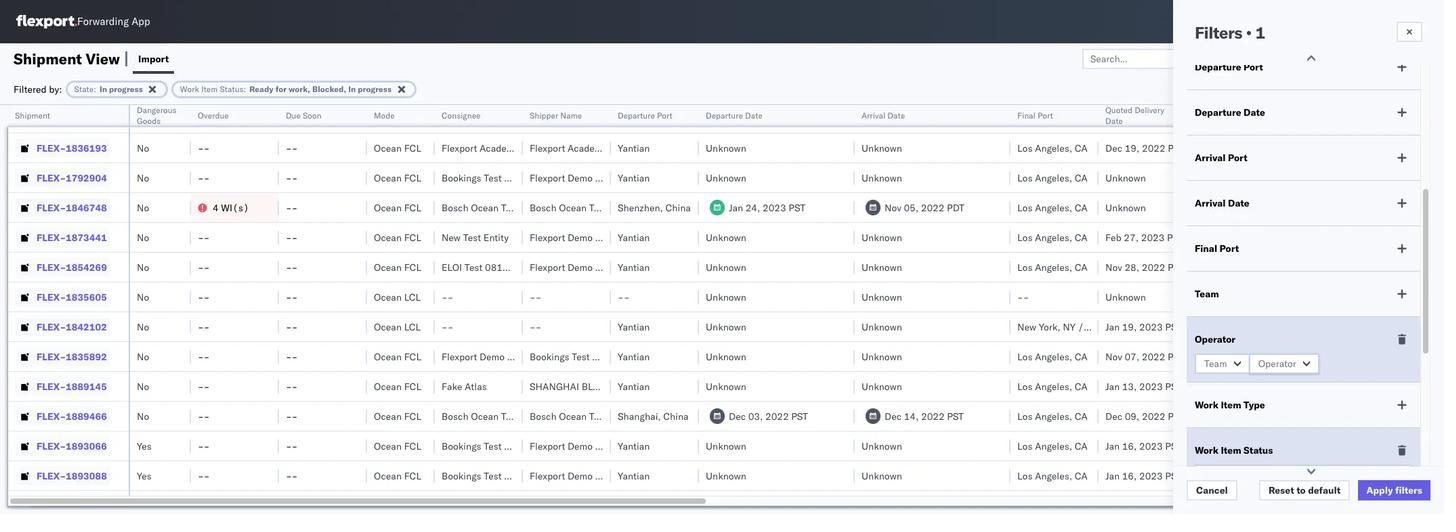 Task type: vqa. For each thing, say whether or not it's contained in the screenshot.


Task type: locate. For each thing, give the bounding box(es) containing it.
pst down dec 09, 2022 pst
[[1166, 440, 1182, 452]]

3 destination delivery from the top
[[1302, 410, 1388, 422]]

0 vertical spatial ocean lcl
[[374, 291, 421, 303]]

10 resize handle column header from the left
[[995, 105, 1011, 514]]

0 vertical spatial shanghai,
[[618, 112, 661, 124]]

item for work item status
[[1221, 444, 1242, 457]]

bosch up new test entity at the left of the page
[[442, 202, 469, 214]]

flex- down 'flex-1842102' button
[[37, 351, 66, 363]]

0 horizontal spatial operator
[[1195, 333, 1236, 346]]

status left ready
[[220, 84, 244, 94]]

omkar savan
[[1390, 202, 1445, 214]]

nov left 28,
[[1106, 261, 1123, 273]]

shipper for flex-1854269
[[595, 261, 629, 273]]

fcl for flex-1795440
[[404, 112, 421, 124]]

uetu5238478
[[1287, 410, 1353, 422]]

2 los angeles, ca from the top
[[1018, 142, 1088, 154]]

shanghai bluetech co., ltd
[[530, 380, 671, 393]]

ocean
[[374, 112, 402, 124], [374, 142, 402, 154], [374, 172, 402, 184], [374, 202, 402, 214], [471, 202, 499, 214], [559, 202, 587, 214], [374, 231, 402, 244], [374, 261, 402, 273], [374, 291, 402, 303], [374, 321, 402, 333], [374, 351, 402, 363], [374, 380, 402, 393], [374, 410, 402, 422], [471, 410, 499, 422], [559, 410, 587, 422], [374, 440, 402, 452], [374, 470, 402, 482]]

1 vertical spatial gaurav jawla
[[1390, 291, 1445, 303]]

1 in from the left
[[100, 84, 107, 94]]

jan 16, 2023 pst for flex-1893066
[[1106, 440, 1182, 452]]

gaurav for unknown
[[1390, 291, 1421, 303]]

0 vertical spatial arrival date
[[862, 110, 905, 121]]

2 fcl from the top
[[404, 142, 421, 154]]

consignee for flex-1792904
[[504, 172, 550, 184]]

1 16, from the top
[[1122, 440, 1137, 452]]

gaurav jawla for feb 27, 2023 pst
[[1390, 231, 1445, 244]]

final port inside final port button
[[1018, 110, 1053, 121]]

yes for flex-1893066
[[137, 440, 152, 452]]

state : in progress
[[74, 84, 143, 94]]

work up overdue
[[180, 84, 199, 94]]

flex- down the 'flex-1846748' button
[[37, 231, 66, 244]]

07,
[[1125, 351, 1140, 363]]

nov left 05,
[[885, 202, 902, 214]]

1 vertical spatial lcl
[[404, 321, 421, 333]]

arrival inside button
[[862, 110, 886, 121]]

1 destination from the top
[[1302, 261, 1352, 273]]

1 horizontal spatial arrival date
[[1195, 197, 1250, 209]]

0 vertical spatial final
[[1018, 110, 1036, 121]]

1 vertical spatial nov
[[1106, 261, 1123, 273]]

delivery
[[1135, 105, 1165, 115]]

flexport for 1893088
[[530, 470, 565, 482]]

2022 right 09,
[[1142, 410, 1166, 422]]

4 destination delivery from the top
[[1302, 470, 1388, 482]]

0 horizontal spatial arrival date
[[862, 110, 905, 121]]

9 angeles, from the top
[[1035, 410, 1073, 422]]

filters
[[1396, 484, 1423, 497]]

flex- down flex-1889145 button
[[37, 410, 66, 422]]

item left the "type"
[[1221, 399, 1242, 411]]

3 jaehyung from the top
[[1390, 440, 1430, 452]]

shanghai, up the ltd. at top left
[[618, 112, 661, 124]]

bosch down (us)
[[530, 202, 557, 214]]

shanghai, for bosch ocean test
[[618, 410, 661, 422]]

2022 right 28,
[[1142, 261, 1166, 273]]

flex- up flex-1873441 button
[[37, 202, 66, 214]]

2 gaurav from the top
[[1390, 291, 1421, 303]]

apply
[[1367, 484, 1393, 497]]

pdt for nov 05, 2022 pdt
[[947, 202, 965, 214]]

0 vertical spatial shipment
[[14, 49, 82, 68]]

numbers
[[1214, 116, 1248, 126]]

jaehyung ch for 1893066
[[1390, 440, 1445, 452]]

8 no from the top
[[137, 321, 149, 333]]

2 yes from the top
[[137, 470, 152, 482]]

1 vertical spatial gaurav
[[1390, 291, 1421, 303]]

new york, ny / newark, nj
[[1018, 321, 1136, 333]]

1 gaurav from the top
[[1390, 231, 1421, 244]]

angeles, for flex-1873441
[[1035, 231, 1073, 244]]

yes right 1893066
[[137, 440, 152, 452]]

bookings test consignee for flex-1893066
[[442, 440, 550, 452]]

1 vertical spatial departure port
[[618, 110, 673, 121]]

ca for flex-1889466
[[1075, 410, 1088, 422]]

1 horizontal spatial status
[[1244, 444, 1273, 457]]

work down team button
[[1195, 399, 1219, 411]]

1 shanghai, china from the top
[[618, 112, 689, 124]]

2 shanghai, from the top
[[618, 410, 661, 422]]

10 fcl from the top
[[404, 440, 421, 452]]

item for work item status : ready for work, blocked, in progress
[[201, 84, 218, 94]]

2 vertical spatial china
[[664, 410, 689, 422]]

resize handle column header for consignee button
[[507, 105, 523, 514]]

4 los angeles, ca from the top
[[1018, 202, 1088, 214]]

flex-1889145 button
[[15, 377, 110, 396]]

13 resize handle column header from the left
[[1279, 105, 1295, 514]]

jan 16, 2023 pst for flex-1893088
[[1106, 470, 1182, 482]]

1893066
[[66, 440, 107, 452]]

0 vertical spatial pdt
[[1167, 112, 1184, 124]]

1 horizontal spatial progress
[[358, 84, 392, 94]]

ca for flex-1795440
[[1075, 112, 1088, 124]]

flex-1893066
[[37, 440, 107, 452]]

9 los angeles, ca from the top
[[1018, 410, 1088, 422]]

2 vertical spatial nov
[[1106, 351, 1123, 363]]

1 vertical spatial final port
[[1195, 243, 1239, 255]]

3 ch from the top
[[1433, 440, 1445, 452]]

operator up team button
[[1195, 333, 1236, 346]]

11 los from the top
[[1018, 470, 1033, 482]]

pst up dec 09, 2022 pst
[[1166, 380, 1182, 393]]

destination down hlxu6269489,
[[1302, 261, 1352, 273]]

3 flex- from the top
[[37, 172, 66, 184]]

entity
[[484, 231, 509, 244]]

ny
[[1063, 321, 1076, 333]]

fcl for flex-1835892
[[404, 351, 421, 363]]

bosch down "fake"
[[442, 410, 469, 422]]

3 los from the top
[[1018, 172, 1033, 184]]

16, for flex-1893066
[[1122, 440, 1137, 452]]

inc.
[[548, 142, 565, 154]]

china
[[664, 112, 689, 124], [666, 202, 691, 214], [664, 410, 689, 422]]

new left york, on the right of page
[[1018, 321, 1037, 333]]

1 horizontal spatial academy
[[568, 142, 607, 154]]

: left ready
[[244, 84, 246, 94]]

4
[[213, 202, 219, 214]]

1 angeles, from the top
[[1035, 112, 1073, 124]]

0 horizontal spatial :
[[94, 84, 96, 94]]

0 horizontal spatial final port
[[1018, 110, 1053, 121]]

Search Shipments (/) text field
[[1185, 12, 1316, 32]]

1846748
[[66, 202, 107, 214]]

co.,
[[633, 380, 652, 393]]

os button
[[1397, 6, 1428, 37]]

1 vertical spatial china
[[666, 202, 691, 214]]

4 ch from the top
[[1433, 470, 1445, 482]]

2 jawla from the top
[[1423, 291, 1445, 303]]

6 fcl from the top
[[404, 261, 421, 273]]

arrival date
[[862, 110, 905, 121], [1195, 197, 1250, 209]]

flex- down flex-1795440 'button'
[[37, 142, 66, 154]]

2 yantian from the top
[[618, 172, 650, 184]]

pdt right 05,
[[947, 202, 965, 214]]

flex-1889466
[[37, 410, 107, 422]]

0 vertical spatial departure port
[[1195, 61, 1263, 73]]

1 jan 16, 2023 pst from the top
[[1106, 440, 1182, 452]]

item down lhuu7894563,
[[1221, 444, 1242, 457]]

2 vertical spatial item
[[1221, 444, 1242, 457]]

0 vertical spatial gaurav jawla
[[1390, 231, 1445, 244]]

1 ch from the top
[[1433, 112, 1445, 124]]

jaehyung for flex-1795440
[[1390, 112, 1430, 124]]

shipment down filtered
[[15, 110, 50, 121]]

1 yantian from the top
[[618, 142, 650, 154]]

gaurav jawla for unknown
[[1390, 291, 1445, 303]]

0 vertical spatial new
[[442, 231, 461, 244]]

destination for jan 16, 2023 pst
[[1302, 470, 1352, 482]]

1 horizontal spatial pdt
[[1167, 112, 1184, 124]]

filtered by:
[[14, 83, 62, 95]]

24,
[[746, 202, 760, 214]]

nov left the "07,"
[[1106, 351, 1123, 363]]

flex- inside 'button'
[[37, 112, 66, 124]]

yantian for flex-1889145
[[618, 380, 650, 393]]

1 vertical spatial team
[[1205, 358, 1228, 370]]

academy right inc.
[[568, 142, 607, 154]]

departure port down filters • 1
[[1195, 61, 1263, 73]]

shenzhen,
[[618, 202, 663, 214]]

demo for 1792904
[[568, 172, 593, 184]]

flexport demo shipper co. for 1873441
[[530, 231, 644, 244]]

9 resize handle column header from the left
[[839, 105, 855, 514]]

flex- inside "button"
[[37, 261, 66, 273]]

no down goods at the left top of page
[[137, 142, 149, 154]]

pst left 'cancel' button
[[1166, 470, 1182, 482]]

: up the "1795440"
[[94, 84, 96, 94]]

dec down oct
[[1106, 142, 1123, 154]]

1 no from the top
[[137, 112, 149, 124]]

1 shanghai, from the top
[[618, 112, 661, 124]]

file exception
[[1307, 53, 1370, 65]]

no
[[137, 112, 149, 124], [137, 142, 149, 154], [137, 172, 149, 184], [137, 202, 149, 214], [137, 231, 149, 244], [137, 261, 149, 273], [137, 291, 149, 303], [137, 321, 149, 333], [137, 351, 149, 363], [137, 380, 149, 393], [137, 410, 149, 422]]

flex- down flex-1873441 button
[[37, 261, 66, 273]]

co. for 1792904
[[631, 172, 644, 184]]

reset
[[1269, 484, 1295, 497]]

no right the 1854269
[[137, 261, 149, 273]]

los for flex-1893088
[[1018, 470, 1033, 482]]

bookings test consignee
[[442, 172, 550, 184], [530, 351, 638, 363], [442, 440, 550, 452], [442, 470, 550, 482]]

apply filters button
[[1359, 480, 1431, 501]]

los angeles, ca for 1889145
[[1018, 380, 1088, 393]]

no right 1835605
[[137, 291, 149, 303]]

consignee for flex-1893066
[[504, 440, 550, 452]]

by:
[[49, 83, 62, 95]]

0 vertical spatial yes
[[137, 440, 152, 452]]

ocean fcl for flex-1893066
[[374, 440, 421, 452]]

ceau7522281,
[[1214, 201, 1284, 213]]

shanghai, china up the ltd. at top left
[[618, 112, 689, 124]]

pst right 24,
[[789, 202, 806, 214]]

ocean for 1889145
[[374, 380, 402, 393]]

co. for 1854269
[[631, 261, 644, 273]]

7 los angeles, ca from the top
[[1018, 351, 1088, 363]]

2022 right 14,
[[921, 410, 945, 422]]

destination delivery
[[1302, 261, 1388, 273], [1302, 351, 1388, 363], [1302, 410, 1388, 422], [1302, 470, 1388, 482]]

shipment for shipment
[[15, 110, 50, 121]]

new up eloi
[[442, 231, 461, 244]]

1 horizontal spatial operator
[[1259, 358, 1297, 370]]

6 no from the top
[[137, 261, 149, 273]]

11 ca from the top
[[1075, 470, 1088, 482]]

1 progress from the left
[[109, 84, 143, 94]]

3 ca from the top
[[1075, 172, 1088, 184]]

flexport for 1836193
[[530, 142, 565, 154]]

1 resize handle column header from the left
[[112, 105, 129, 514]]

05,
[[904, 202, 919, 214]]

dec left 14,
[[885, 410, 902, 422]]

no right 1889145
[[137, 380, 149, 393]]

state
[[74, 84, 94, 94]]

7 ocean fcl from the top
[[374, 351, 421, 363]]

2022 down "oct 21, 2022 pdt"
[[1142, 142, 1166, 154]]

1 horizontal spatial departure date
[[1195, 106, 1265, 119]]

dec for dec 19, 2022 pst
[[1106, 142, 1123, 154]]

2 vertical spatial arrival
[[1195, 197, 1226, 209]]

0 vertical spatial jawla
[[1423, 231, 1445, 244]]

0 horizontal spatial departure date
[[706, 110, 763, 121]]

atlas
[[465, 380, 487, 393]]

no right 1792904 at the top left
[[137, 172, 149, 184]]

fcl for flex-1889466
[[404, 410, 421, 422]]

flex-1889466 button
[[15, 407, 110, 426]]

7 yantian from the top
[[618, 380, 650, 393]]

date
[[1244, 106, 1265, 119], [745, 110, 763, 121], [888, 110, 905, 121], [1106, 116, 1123, 126], [1228, 197, 1250, 209]]

flex- down flex-1835605 button
[[37, 321, 66, 333]]

1 vertical spatial arrival date
[[1195, 197, 1250, 209]]

0 horizontal spatial progress
[[109, 84, 143, 94]]

2022 right the "07,"
[[1142, 351, 1166, 363]]

pdt
[[1167, 112, 1184, 124], [947, 202, 965, 214]]

pst up jan 13, 2023 pst
[[1168, 351, 1185, 363]]

2 shanghai, china from the top
[[618, 410, 689, 422]]

2 resize handle column header from the left
[[175, 105, 191, 514]]

1 vertical spatial 16,
[[1122, 470, 1137, 482]]

co. for 1873441
[[631, 231, 644, 244]]

1 horizontal spatial final
[[1195, 243, 1218, 255]]

2022 right 05,
[[921, 202, 945, 214]]

4 jaehyung from the top
[[1390, 470, 1430, 482]]

shipper
[[530, 110, 558, 121], [595, 172, 629, 184], [595, 231, 629, 244], [595, 261, 629, 273], [507, 351, 541, 363], [595, 440, 629, 452], [595, 470, 629, 482]]

1 academy from the left
[[480, 142, 519, 154]]

work,
[[289, 84, 310, 94]]

0 horizontal spatial new
[[442, 231, 461, 244]]

8 angeles, from the top
[[1035, 380, 1073, 393]]

2 jaehyung from the top
[[1390, 261, 1430, 273]]

2022 right 03,
[[766, 410, 789, 422]]

4 los from the top
[[1018, 202, 1033, 214]]

flex- up 'flex-1842102' button
[[37, 291, 66, 303]]

10 flex- from the top
[[37, 380, 66, 393]]

nov for nov 07, 2022 pst
[[1106, 351, 1123, 363]]

no down state : in progress on the left top of the page
[[137, 112, 149, 124]]

2 destination from the top
[[1302, 351, 1352, 363]]

5 los from the top
[[1018, 231, 1033, 244]]

file
[[1307, 53, 1323, 65]]

shanghai, down co.,
[[618, 410, 661, 422]]

dec for dec 14, 2022 pst
[[885, 410, 902, 422]]

flex-1792904
[[37, 172, 107, 184]]

destination up uetu5238478
[[1302, 351, 1352, 363]]

1 jawla from the top
[[1423, 231, 1445, 244]]

1 horizontal spatial :
[[244, 84, 246, 94]]

1 jaehyung ch from the top
[[1390, 112, 1445, 124]]

flexport academy (sz) ltd.
[[530, 142, 652, 154]]

shipper for flex-1792904
[[595, 172, 629, 184]]

no right 1889466
[[137, 410, 149, 422]]

1 vertical spatial ocean lcl
[[374, 321, 421, 333]]

operator
[[1195, 333, 1236, 346], [1259, 358, 1297, 370]]

flex- down flex-1889466 button
[[37, 440, 66, 452]]

2022 for 05,
[[921, 202, 945, 214]]

ca
[[1075, 112, 1088, 124], [1075, 142, 1088, 154], [1075, 172, 1088, 184], [1075, 202, 1088, 214], [1075, 231, 1088, 244], [1075, 261, 1088, 273], [1075, 351, 1088, 363], [1075, 380, 1088, 393], [1075, 410, 1088, 422], [1075, 440, 1088, 452], [1075, 470, 1088, 482]]

ocean for 1846748
[[374, 202, 402, 214]]

flex- up flex-1889466 button
[[37, 380, 66, 393]]

status down lhuu7894563,
[[1244, 444, 1273, 457]]

yes right 1893088
[[137, 470, 152, 482]]

flexport academy (us) inc.
[[442, 142, 565, 154]]

1 vertical spatial work
[[1195, 399, 1219, 411]]

bosch ocean test up new test entity at the left of the page
[[442, 202, 519, 214]]

1 vertical spatial shanghai, china
[[618, 410, 689, 422]]

jan 16, 2023 pst
[[1106, 440, 1182, 452], [1106, 470, 1182, 482]]

pst right 09,
[[1168, 410, 1185, 422]]

1 vertical spatial shanghai,
[[618, 410, 661, 422]]

jaehyung
[[1390, 112, 1430, 124], [1390, 261, 1430, 273], [1390, 440, 1430, 452], [1390, 470, 1430, 482]]

los for flex-1846748
[[1018, 202, 1033, 214]]

no right 1846748
[[137, 202, 149, 214]]

11 flex- from the top
[[37, 410, 66, 422]]

resize handle column header
[[112, 105, 129, 514], [175, 105, 191, 514], [263, 105, 279, 514], [351, 105, 367, 514], [419, 105, 435, 514], [507, 105, 523, 514], [595, 105, 611, 514], [683, 105, 699, 514], [839, 105, 855, 514], [995, 105, 1011, 514], [1083, 105, 1099, 514], [1191, 105, 1207, 514], [1279, 105, 1295, 514], [1367, 105, 1384, 514]]

flexport. image
[[16, 15, 77, 28]]

flex- down by:
[[37, 112, 66, 124]]

nov
[[885, 202, 902, 214], [1106, 261, 1123, 273], [1106, 351, 1123, 363]]

0 vertical spatial jan 16, 2023 pst
[[1106, 440, 1182, 452]]

shipper for flex-1893066
[[595, 440, 629, 452]]

2022 for 19,
[[1142, 142, 1166, 154]]

shanghai,
[[618, 112, 661, 124], [618, 410, 661, 422]]

work for work item status : ready for work, blocked, in progress
[[180, 84, 199, 94]]

progress up dangerous
[[109, 84, 143, 94]]

ocean fcl for flex-1873441
[[374, 231, 421, 244]]

pdt right delivery
[[1167, 112, 1184, 124]]

ocean fcl for flex-1795440
[[374, 112, 421, 124]]

1 vertical spatial 19,
[[1122, 321, 1137, 333]]

ocean fcl for flex-1836193
[[374, 142, 421, 154]]

dec left 03,
[[729, 410, 746, 422]]

0 horizontal spatial academy
[[480, 142, 519, 154]]

due
[[286, 110, 301, 121]]

7 flex- from the top
[[37, 291, 66, 303]]

1893088
[[66, 470, 107, 482]]

0 vertical spatial lcl
[[404, 291, 421, 303]]

2022 right "21," on the right top of the page
[[1141, 112, 1164, 124]]

ca for flex-1854269
[[1075, 261, 1088, 273]]

progress up the "mode"
[[358, 84, 392, 94]]

1 vertical spatial pdt
[[947, 202, 965, 214]]

1 vertical spatial item
[[1221, 399, 1242, 411]]

1 vertical spatial shipment
[[15, 110, 50, 121]]

jaehyung ch for 1854269
[[1390, 261, 1445, 273]]

shanghai, china
[[618, 112, 689, 124], [618, 410, 689, 422]]

nov for nov 28, 2022 pst
[[1106, 261, 1123, 273]]

8 ocean fcl from the top
[[374, 380, 421, 393]]

ocean fcl
[[374, 112, 421, 124], [374, 142, 421, 154], [374, 172, 421, 184], [374, 202, 421, 214], [374, 231, 421, 244], [374, 261, 421, 273], [374, 351, 421, 363], [374, 380, 421, 393], [374, 410, 421, 422], [374, 440, 421, 452], [374, 470, 421, 482]]

1 vertical spatial yes
[[137, 470, 152, 482]]

flex- for 1842102
[[37, 321, 66, 333]]

0 vertical spatial final port
[[1018, 110, 1053, 121]]

no right 1873441
[[137, 231, 149, 244]]

0 vertical spatial work
[[180, 84, 199, 94]]

1854269
[[66, 261, 107, 273]]

4 fcl from the top
[[404, 202, 421, 214]]

pst up nov 28, 2022 pst
[[1167, 231, 1184, 244]]

departure port up the ltd. at top left
[[618, 110, 673, 121]]

shanghai, china down ltd
[[618, 410, 689, 422]]

shipment
[[14, 49, 82, 68], [15, 110, 50, 121]]

2 16, from the top
[[1122, 470, 1137, 482]]

item
[[201, 84, 218, 94], [1221, 399, 1242, 411], [1221, 444, 1242, 457]]

11 fcl from the top
[[404, 470, 421, 482]]

los angeles, ca for 1795440
[[1018, 112, 1088, 124]]

5 no from the top
[[137, 231, 149, 244]]

2 los from the top
[[1018, 142, 1033, 154]]

5 los angeles, ca from the top
[[1018, 231, 1088, 244]]

dec left 09,
[[1106, 410, 1123, 422]]

7 fcl from the top
[[404, 351, 421, 363]]

8 fcl from the top
[[404, 380, 421, 393]]

8 los from the top
[[1018, 380, 1033, 393]]

destination down "operator" button
[[1302, 410, 1352, 422]]

1 vertical spatial status
[[1244, 444, 1273, 457]]

bosch ocean test down inc.
[[530, 202, 607, 214]]

2 ch from the top
[[1433, 261, 1445, 273]]

pst up nov 07, 2022 pst
[[1166, 321, 1182, 333]]

reset to default button
[[1259, 480, 1351, 501]]

work up cancel on the right
[[1195, 444, 1219, 457]]

13 flex- from the top
[[37, 470, 66, 482]]

destination for dec 09, 2022 pst
[[1302, 410, 1352, 422]]

flex- down flex-1893066 button
[[37, 470, 66, 482]]

0 horizontal spatial departure port
[[618, 110, 673, 121]]

2 vertical spatial work
[[1195, 444, 1219, 457]]

0 vertical spatial operator
[[1195, 333, 1236, 346]]

11 angeles, from the top
[[1035, 470, 1073, 482]]

0 vertical spatial shanghai, china
[[618, 112, 689, 124]]

departure date
[[1195, 106, 1265, 119], [706, 110, 763, 121]]

jawla
[[1423, 231, 1445, 244], [1423, 291, 1445, 303]]

los angeles, ca for 1893088
[[1018, 470, 1088, 482]]

0 vertical spatial nov
[[885, 202, 902, 214]]

19, down "21," on the right top of the page
[[1125, 142, 1140, 154]]

5 ocean fcl from the top
[[374, 231, 421, 244]]

1836193
[[66, 142, 107, 154]]

4 jaehyung ch from the top
[[1390, 470, 1445, 482]]

081801
[[485, 261, 520, 273]]

4 resize handle column header from the left
[[351, 105, 367, 514]]

7 ca from the top
[[1075, 351, 1088, 363]]

no right 1835892
[[137, 351, 149, 363]]

8 ca from the top
[[1075, 380, 1088, 393]]

flex-1835605 button
[[15, 288, 110, 307]]

shenzhen, china
[[618, 202, 691, 214]]

departure inside button
[[706, 110, 743, 121]]

angeles, for flex-1846748
[[1035, 202, 1073, 214]]

final
[[1018, 110, 1036, 121], [1195, 243, 1218, 255]]

0 vertical spatial 19,
[[1125, 142, 1140, 154]]

ca for flex-1835892
[[1075, 351, 1088, 363]]

gaurav
[[1390, 231, 1421, 244], [1390, 291, 1421, 303]]

11 ocean fcl from the top
[[374, 470, 421, 482]]

0 vertical spatial item
[[201, 84, 218, 94]]

0 horizontal spatial status
[[220, 84, 244, 94]]

1 vertical spatial arrival
[[1195, 152, 1226, 164]]

4 no from the top
[[137, 202, 149, 214]]

1 vertical spatial jan 16, 2023 pst
[[1106, 470, 1182, 482]]

10 ocean fcl from the top
[[374, 440, 421, 452]]

flex-1835892
[[37, 351, 107, 363]]

item up overdue
[[201, 84, 218, 94]]

10 angeles, from the top
[[1035, 440, 1073, 452]]

jaehyung for flex-1893066
[[1390, 440, 1430, 452]]

dangerous goods button
[[130, 102, 186, 127]]

3 ocean fcl from the top
[[374, 172, 421, 184]]

5 flex- from the top
[[37, 231, 66, 244]]

2023
[[763, 202, 786, 214], [1141, 231, 1165, 244], [1140, 321, 1163, 333], [1140, 380, 1163, 393], [1140, 440, 1163, 452], [1140, 470, 1163, 482]]

4 wi(s)
[[213, 202, 249, 214]]

no for flex-1846748
[[137, 202, 149, 214]]

ocean fcl for flex-1792904
[[374, 172, 421, 184]]

quoted
[[1106, 105, 1133, 115]]

0 vertical spatial arrival
[[862, 110, 886, 121]]

2022
[[1141, 112, 1164, 124], [1142, 142, 1166, 154], [921, 202, 945, 214], [1142, 261, 1166, 273], [1142, 351, 1166, 363], [766, 410, 789, 422], [921, 410, 945, 422], [1142, 410, 1166, 422]]

1 ocean fcl from the top
[[374, 112, 421, 124]]

operator up the "type"
[[1259, 358, 1297, 370]]

10 ca from the top
[[1075, 440, 1088, 452]]

los for flex-1792904
[[1018, 172, 1033, 184]]

1 vertical spatial operator
[[1259, 358, 1297, 370]]

8 yantian from the top
[[618, 440, 650, 452]]

1 horizontal spatial in
[[348, 84, 356, 94]]

9 no from the top
[[137, 351, 149, 363]]

0 vertical spatial 16,
[[1122, 440, 1137, 452]]

flex- down flex-1836193 button
[[37, 172, 66, 184]]

1 vertical spatial new
[[1018, 321, 1037, 333]]

2022 for 21,
[[1141, 112, 1164, 124]]

co.
[[631, 172, 644, 184], [631, 231, 644, 244], [631, 261, 644, 273], [543, 351, 556, 363], [631, 440, 644, 452], [631, 470, 644, 482]]

no for flex-1836193
[[137, 142, 149, 154]]

0 horizontal spatial pdt
[[947, 202, 965, 214]]

0 vertical spatial status
[[220, 84, 244, 94]]

flex-1836193
[[37, 142, 107, 154]]

dec 09, 2022 pst
[[1106, 410, 1185, 422]]

1 vertical spatial final
[[1195, 243, 1218, 255]]

in right blocked,
[[348, 84, 356, 94]]

0 vertical spatial gaurav
[[1390, 231, 1421, 244]]

12 resize handle column header from the left
[[1191, 105, 1207, 514]]

hlxu6269489,
[[1286, 201, 1356, 213]]

mode
[[374, 110, 395, 121]]

3 jaehyung ch from the top
[[1390, 440, 1445, 452]]

1 yes from the top
[[137, 440, 152, 452]]

destination up default
[[1302, 470, 1352, 482]]

1 los angeles, ca from the top
[[1018, 112, 1088, 124]]

6 flex- from the top
[[37, 261, 66, 273]]

6 los from the top
[[1018, 261, 1033, 273]]

19, right the newark,
[[1122, 321, 1137, 333]]

ocean for 1873441
[[374, 231, 402, 244]]

4 delivery from the top
[[1354, 470, 1388, 482]]

arrival date inside button
[[862, 110, 905, 121]]

1 vertical spatial jawla
[[1423, 291, 1445, 303]]

7 no from the top
[[137, 291, 149, 303]]

no for flex-1889466
[[137, 410, 149, 422]]

no for flex-1835892
[[137, 351, 149, 363]]

angeles, for flex-1854269
[[1035, 261, 1073, 273]]

pst down feb 27, 2023 pst
[[1168, 261, 1185, 273]]

pst down "oct 21, 2022 pdt"
[[1168, 142, 1185, 154]]

shipment up by:
[[14, 49, 82, 68]]

Search... text field
[[1082, 48, 1230, 69]]

ocean fcl for flex-1846748
[[374, 202, 421, 214]]

0 horizontal spatial in
[[100, 84, 107, 94]]

in right state
[[100, 84, 107, 94]]

1 los from the top
[[1018, 112, 1033, 124]]

7 angeles, from the top
[[1035, 351, 1073, 363]]

0 horizontal spatial final
[[1018, 110, 1036, 121]]

angeles, for flex-1835892
[[1035, 351, 1073, 363]]

no right 1842102
[[137, 321, 149, 333]]

1 horizontal spatial new
[[1018, 321, 1037, 333]]

5 ca from the top
[[1075, 231, 1088, 244]]

academy left (us)
[[480, 142, 519, 154]]

2 academy from the left
[[568, 142, 607, 154]]

dec 14, 2022 pst
[[885, 410, 964, 422]]

flex- for 1893088
[[37, 470, 66, 482]]

shipment inside button
[[15, 110, 50, 121]]

angeles, for flex-1893066
[[1035, 440, 1073, 452]]

ocean for 1893066
[[374, 440, 402, 452]]

16,
[[1122, 440, 1137, 452], [1122, 470, 1137, 482]]



Task type: describe. For each thing, give the bounding box(es) containing it.
los angeles, ca for 1889466
[[1018, 410, 1088, 422]]

ocean for 1792904
[[374, 172, 402, 184]]

flex-1889145
[[37, 380, 107, 393]]

blocked,
[[312, 84, 346, 94]]

bosch down 'shanghai'
[[530, 410, 557, 422]]

departure inside button
[[618, 110, 655, 121]]

flex- for 1889466
[[37, 410, 66, 422]]

shanghai
[[530, 380, 579, 393]]

team button
[[1195, 354, 1251, 374]]

yantian for flex-1792904
[[618, 172, 650, 184]]

2023 for flex-1889145
[[1140, 380, 1163, 393]]

co. for 1893088
[[631, 470, 644, 482]]

departure date inside departure date button
[[706, 110, 763, 121]]

shanghai, china for bosch ocean test
[[618, 410, 689, 422]]

feb
[[1106, 231, 1122, 244]]

fcl for flex-1893088
[[404, 470, 421, 482]]

pdt for oct 21, 2022 pdt
[[1167, 112, 1184, 124]]

fcl for flex-1836193
[[404, 142, 421, 154]]

destination delivery for nov 28, 2022 pst
[[1302, 261, 1388, 273]]

work for work item status
[[1195, 444, 1219, 457]]

flexport for 1792904
[[530, 172, 565, 184]]

bosch ocean test down atlas
[[442, 410, 519, 422]]

flex-1835892 button
[[15, 347, 110, 366]]

flex-1873441 button
[[15, 228, 110, 247]]

flexport demo shipper co. for 1893066
[[530, 440, 644, 452]]

jaehyung for flex-1854269
[[1390, 261, 1430, 273]]

ceau7522281, hlxu6269489, hlxu8034992
[[1214, 201, 1424, 213]]

los for flex-1836193
[[1018, 142, 1033, 154]]

quoted delivery date
[[1106, 105, 1165, 126]]

ltd
[[655, 380, 671, 393]]

date inside "quoted delivery date"
[[1106, 116, 1123, 126]]

destination delivery for dec 09, 2022 pst
[[1302, 410, 1388, 422]]

flex-1842102
[[37, 321, 107, 333]]

los for flex-1854269
[[1018, 261, 1033, 273]]

abcu1234560
[[1214, 291, 1281, 303]]

team inside button
[[1205, 358, 1228, 370]]

demo for 1854269
[[568, 261, 593, 273]]

for
[[276, 84, 287, 94]]

cancel
[[1197, 484, 1228, 497]]

flex-1854269
[[37, 261, 107, 273]]

flex- for 1835892
[[37, 351, 66, 363]]

dangerous goods
[[137, 105, 177, 126]]

flexport for 1854269
[[530, 261, 565, 273]]

14 resize handle column header from the left
[[1367, 105, 1384, 514]]

ca for flex-1893066
[[1075, 440, 1088, 452]]

1795440
[[66, 112, 107, 124]]

shipment view
[[14, 49, 120, 68]]

ocean fcl for flex-1835892
[[374, 351, 421, 363]]

yantian for flex-1873441
[[618, 231, 650, 244]]

name
[[561, 110, 582, 121]]

destination for nov 07, 2022 pst
[[1302, 351, 1352, 363]]

flex- for 1889145
[[37, 380, 66, 393]]

destination delivery for jan 16, 2023 pst
[[1302, 470, 1388, 482]]

13,
[[1122, 380, 1137, 393]]

los angeles, ca for 1854269
[[1018, 261, 1088, 273]]

date inside button
[[745, 110, 763, 121]]

filters • 1
[[1195, 22, 1266, 43]]

exception
[[1326, 53, 1370, 65]]

due soon
[[286, 110, 322, 121]]

feb 27, 2023 pst
[[1106, 231, 1184, 244]]

yantian for flex-1893066
[[618, 440, 650, 452]]

2022 for 09,
[[1142, 410, 1166, 422]]

eloi
[[442, 261, 462, 273]]

goods
[[137, 116, 161, 126]]

new for new test entity
[[442, 231, 461, 244]]

default
[[1308, 484, 1341, 497]]

yantian for flex-1842102
[[618, 321, 650, 333]]

savan
[[1421, 202, 1445, 214]]

mode button
[[367, 108, 421, 121]]

fake
[[442, 380, 462, 393]]

omkar
[[1390, 202, 1419, 214]]

pst right 03,
[[792, 410, 808, 422]]

ocean for 1842102
[[374, 321, 402, 333]]

shanghai, for --
[[618, 112, 661, 124]]

fake atlas
[[442, 380, 487, 393]]

departure port button
[[611, 108, 686, 121]]

los for flex-1795440
[[1018, 112, 1033, 124]]

09,
[[1125, 410, 1140, 422]]

2 progress from the left
[[358, 84, 392, 94]]

overdue
[[198, 110, 229, 121]]

•
[[1246, 22, 1252, 43]]

reset to default
[[1269, 484, 1341, 497]]

19, for 2023
[[1122, 321, 1137, 333]]

container numbers button
[[1207, 102, 1282, 127]]

dec 03, 2022 pst
[[729, 410, 808, 422]]

china for jan 24, 2023 pst
[[666, 202, 691, 214]]

angeles, for flex-1889145
[[1035, 380, 1073, 393]]

forwarding app link
[[16, 15, 150, 28]]

york,
[[1039, 321, 1061, 333]]

hlxu8034992
[[1358, 201, 1424, 213]]

los angeles, ca for 1893066
[[1018, 440, 1088, 452]]

ocean for 1854269
[[374, 261, 402, 273]]

2 in from the left
[[348, 84, 356, 94]]

fcl for flex-1889145
[[404, 380, 421, 393]]

delivery for dec 09, 2022 pst
[[1354, 410, 1388, 422]]

no for flex-1873441
[[137, 231, 149, 244]]

flex- for 1795440
[[37, 112, 66, 124]]

16, for flex-1893088
[[1122, 470, 1137, 482]]

lcl for --
[[404, 291, 421, 303]]

flex-1893088
[[37, 470, 107, 482]]

os
[[1406, 16, 1419, 26]]

flex-1795440 button
[[15, 109, 110, 128]]

flex-1842102 button
[[15, 317, 110, 336]]

ocean for 1836193
[[374, 142, 402, 154]]

resize handle column header for mode button on the top of page
[[419, 105, 435, 514]]

msmu7042848
[[1214, 112, 1285, 124]]

3 resize handle column header from the left
[[263, 105, 279, 514]]

quoted delivery date button
[[1099, 102, 1194, 127]]

nov for nov 05, 2022 pdt
[[885, 202, 902, 214]]

ca for flex-1836193
[[1075, 142, 1088, 154]]

soon
[[303, 110, 322, 121]]

flex-1792904 button
[[15, 168, 110, 187]]

pst right 14,
[[947, 410, 964, 422]]

flex-1854269 button
[[15, 258, 110, 277]]

shipper for flex-1893088
[[595, 470, 629, 482]]

final inside button
[[1018, 110, 1036, 121]]

flexport demo shipper co. for 1893088
[[530, 470, 644, 482]]

ocean fcl for flex-1889145
[[374, 380, 421, 393]]

import button
[[133, 43, 174, 74]]

1889145
[[66, 380, 107, 393]]

2 : from the left
[[244, 84, 246, 94]]

1 : from the left
[[94, 84, 96, 94]]

no for flex-1854269
[[137, 261, 149, 273]]

flexport demo shipper co. for 1854269
[[530, 261, 644, 273]]

los angeles, ca for 1846748
[[1018, 202, 1088, 214]]

consignee button
[[435, 108, 510, 121]]

oct
[[1106, 112, 1121, 124]]

los angeles, ca for 1792904
[[1018, 172, 1088, 184]]

new test entity
[[442, 231, 509, 244]]

1 horizontal spatial final port
[[1195, 243, 1239, 255]]

jan 24, 2023 pst
[[729, 202, 806, 214]]

0 vertical spatial team
[[1195, 288, 1219, 300]]

los angeles, ca for 1873441
[[1018, 231, 1088, 244]]

bookings for flex-1893066
[[442, 440, 481, 452]]

apply filters
[[1367, 484, 1423, 497]]

flexport demo shipper co. for 1792904
[[530, 172, 644, 184]]

los for flex-1835892
[[1018, 351, 1033, 363]]

bosch ocean test down 'shanghai'
[[530, 410, 607, 422]]

pst for flex-1873441
[[1167, 231, 1184, 244]]

flex-1893088 button
[[15, 466, 110, 485]]

flex-1836193 button
[[15, 139, 110, 158]]

flex-1846748
[[37, 202, 107, 214]]

operator inside button
[[1259, 358, 1297, 370]]

consignee inside button
[[442, 110, 481, 121]]

1889466
[[66, 410, 107, 422]]

filters
[[1195, 22, 1243, 43]]

resize handle column header for "quoted delivery date" button
[[1191, 105, 1207, 514]]

cancel button
[[1187, 480, 1238, 501]]

0 vertical spatial china
[[664, 112, 689, 124]]

1835605
[[66, 291, 107, 303]]

1835892
[[66, 351, 107, 363]]

shipment button
[[8, 108, 115, 121]]

angeles, for flex-1795440
[[1035, 112, 1073, 124]]

2023 for flex-1893088
[[1140, 470, 1163, 482]]

jaehyung ch for 1893088
[[1390, 470, 1445, 482]]

lhuu7894563,
[[1214, 410, 1284, 422]]

shipment for shipment view
[[14, 49, 82, 68]]

shipper inside shipper name button
[[530, 110, 558, 121]]

resize handle column header for shipment button
[[112, 105, 129, 514]]

03,
[[748, 410, 763, 422]]

jan for flex-1889145
[[1106, 380, 1120, 393]]

dangerous
[[137, 105, 177, 115]]

container
[[1214, 105, 1250, 115]]

ready
[[250, 84, 274, 94]]

fcl for flex-1792904
[[404, 172, 421, 184]]

nov 07, 2022 pst
[[1106, 351, 1185, 363]]

ch for 1795440
[[1433, 112, 1445, 124]]

type
[[1244, 399, 1265, 411]]

work for work item type
[[1195, 399, 1219, 411]]

shanghai, china for --
[[618, 112, 689, 124]]

(sz)
[[610, 142, 633, 154]]

angeles, for flex-1836193
[[1035, 142, 1073, 154]]

ocean fcl for flex-1854269
[[374, 261, 421, 273]]

pst for flex-1889145
[[1166, 380, 1182, 393]]

consignee for flex-1893088
[[504, 470, 550, 482]]

departure port inside button
[[618, 110, 673, 121]]

1
[[1256, 22, 1266, 43]]

1792904
[[66, 172, 107, 184]]

dec 19, 2022 pst
[[1106, 142, 1185, 154]]

21,
[[1124, 112, 1138, 124]]

yantian for flex-1835892
[[618, 351, 650, 363]]

1 horizontal spatial departure port
[[1195, 61, 1263, 73]]

flex-1846748 button
[[15, 198, 110, 217]]

co. for 1893066
[[631, 440, 644, 452]]

no for flex-1792904
[[137, 172, 149, 184]]

arrival port
[[1195, 152, 1248, 164]]



